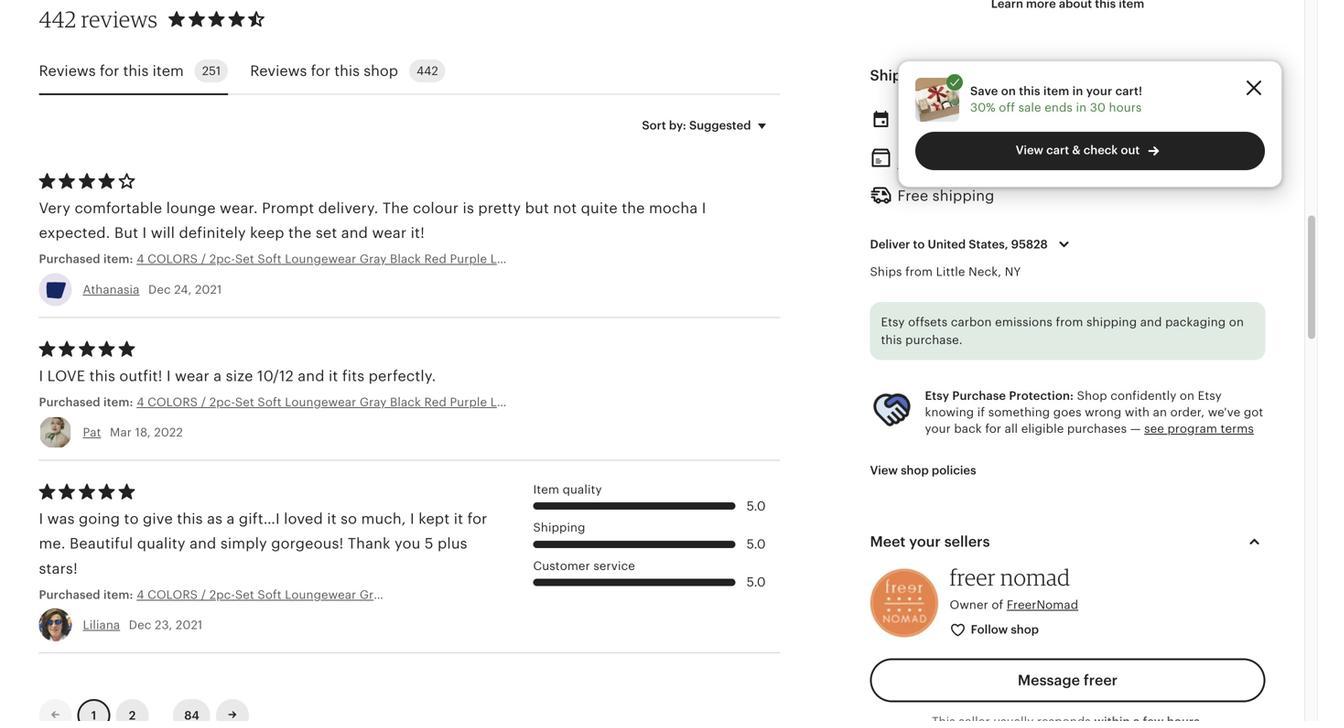 Task type: vqa. For each thing, say whether or not it's contained in the screenshot.
have
no



Task type: locate. For each thing, give the bounding box(es) containing it.
0 vertical spatial shipping
[[870, 67, 934, 84]]

see program terms link
[[1145, 422, 1255, 436]]

1 horizontal spatial 442
[[417, 64, 438, 78]]

item: for this
[[103, 396, 133, 409]]

1 item: from the top
[[103, 253, 133, 266]]

view up meet
[[870, 464, 898, 477]]

2 vertical spatial your
[[910, 534, 941, 550]]

1 vertical spatial 5.0
[[747, 537, 766, 552]]

nomad
[[1001, 564, 1071, 591]]

this inside i was going to give this as a gift…i loved it so much, i kept it for me. beautiful quality and simply gorgeous! thank you 5 plus stars!
[[177, 511, 203, 527]]

to
[[988, 113, 1003, 130], [914, 237, 925, 251], [124, 511, 139, 527]]

to left united
[[914, 237, 925, 251]]

from left little
[[906, 265, 933, 279]]

0 vertical spatial freer
[[950, 564, 996, 591]]

0 vertical spatial in
[[1073, 84, 1084, 98]]

1 vertical spatial a
[[227, 511, 235, 527]]

etsy for etsy offsets carbon emissions from shipping and packaging on this purchase.
[[881, 316, 905, 329]]

carbon
[[951, 316, 992, 329]]

a left the 'size'
[[214, 368, 222, 384]]

freer
[[950, 564, 996, 591], [1084, 672, 1118, 689]]

quality
[[563, 483, 602, 497], [137, 536, 186, 552]]

purchased down 'love'
[[39, 396, 100, 409]]

thank
[[348, 536, 391, 552]]

i right but
[[142, 225, 147, 241]]

1 vertical spatial quality
[[137, 536, 186, 552]]

order
[[898, 113, 940, 130]]

1 vertical spatial on
[[1230, 316, 1245, 329]]

1 horizontal spatial quality
[[563, 483, 602, 497]]

purchased for very comfortable lounge wear. prompt delivery.  the colour is pretty but not quite the mocha i expected. but i will definitely keep the set and wear it!
[[39, 253, 100, 266]]

view shop policies
[[870, 464, 977, 477]]

2 vertical spatial 5.0
[[747, 575, 766, 590]]

and down delivery. at the left top of page
[[341, 225, 368, 241]]

2 vertical spatial to
[[124, 511, 139, 527]]

item up ends
[[1044, 84, 1070, 98]]

freer up owner
[[950, 564, 996, 591]]

etsy purchase protection:
[[925, 389, 1074, 403]]

ships
[[870, 265, 903, 279]]

wear left the 'size'
[[175, 368, 210, 384]]

0 horizontal spatial from
[[906, 265, 933, 279]]

2 vertical spatial item:
[[103, 588, 133, 602]]

shop
[[364, 63, 398, 79], [901, 464, 929, 477], [1011, 623, 1039, 637]]

2 item: from the top
[[103, 396, 133, 409]]

0 horizontal spatial policies
[[932, 464, 977, 477]]

dec left 23,
[[129, 619, 152, 633]]

colour
[[413, 200, 459, 216]]

this inside save on this item in your cart! 30% off sale ends in 30 hours
[[1020, 84, 1041, 98]]

3 item: from the top
[[103, 588, 133, 602]]

1 horizontal spatial from
[[1056, 316, 1084, 329]]

owner
[[950, 598, 989, 612]]

set
[[316, 225, 337, 241]]

a right as at the left of the page
[[227, 511, 235, 527]]

will
[[151, 225, 175, 241]]

item left 251
[[153, 63, 184, 79]]

it left fits on the bottom of page
[[329, 368, 338, 384]]

keep
[[250, 225, 285, 241]]

i was going to give this as a gift…i loved it so much, i kept it for me. beautiful quality and simply gorgeous! thank you 5 plus stars!
[[39, 511, 488, 577]]

on up 'order,'
[[1180, 389, 1195, 403]]

0 horizontal spatial on
[[1002, 84, 1017, 98]]

0 vertical spatial item
[[153, 63, 184, 79]]

policies down back
[[932, 464, 977, 477]]

0 vertical spatial to
[[988, 113, 1003, 130]]

1 vertical spatial policies
[[932, 464, 977, 477]]

item: up liliana link
[[103, 588, 133, 602]]

1 horizontal spatial the
[[622, 200, 645, 216]]

0 horizontal spatial a
[[214, 368, 222, 384]]

0 horizontal spatial etsy
[[881, 316, 905, 329]]

to left the get
[[988, 113, 1003, 130]]

0 vertical spatial 442
[[39, 6, 77, 33]]

neck,
[[969, 265, 1002, 279]]

shipping up order at the top right of page
[[870, 67, 934, 84]]

1 purchased from the top
[[39, 253, 100, 266]]

within
[[1123, 151, 1167, 168]]

love
[[47, 368, 85, 384]]

& right cart at the right top of page
[[1073, 143, 1081, 157]]

tab list
[[39, 49, 781, 95]]

0 vertical spatial on
[[1002, 84, 1017, 98]]

dec 23-jan 10 button
[[1056, 108, 1154, 135]]

sort by: suggested
[[642, 119, 751, 132]]

2021 right 23,
[[176, 619, 203, 633]]

little
[[937, 265, 966, 279]]

1 vertical spatial item:
[[103, 396, 133, 409]]

shipping up shop
[[1087, 316, 1138, 329]]

freer inside button
[[1084, 672, 1118, 689]]

your up 30
[[1087, 84, 1113, 98]]

i left kept
[[410, 511, 415, 527]]

1 horizontal spatial reviews
[[250, 63, 307, 79]]

0 vertical spatial your
[[1087, 84, 1113, 98]]

deliver
[[870, 237, 911, 251]]

3 purchased from the top
[[39, 588, 100, 602]]

0 horizontal spatial &
[[957, 151, 967, 168]]

2 vertical spatial purchased item:
[[39, 588, 137, 602]]

0 vertical spatial shipping
[[933, 188, 995, 204]]

policies up save on this item in your cart! 30% off sale ends in 30 hours
[[1014, 67, 1069, 84]]

purchased item: for love
[[39, 396, 137, 409]]

item: for lounge
[[103, 253, 133, 266]]

442 for 442 reviews
[[39, 6, 77, 33]]

policies inside dropdown button
[[1014, 67, 1069, 84]]

1 vertical spatial purchased item:
[[39, 396, 137, 409]]

etsy inside 'shop confidently on etsy knowing if something goes wrong with an order, we've got your back for all eligible purchases —'
[[1198, 389, 1222, 403]]

from right emissions
[[1056, 316, 1084, 329]]

and left the return
[[937, 67, 964, 84]]

item quality
[[533, 483, 602, 497]]

etsy left the offsets
[[881, 316, 905, 329]]

with
[[1125, 406, 1150, 419]]

on right "packaging"
[[1230, 316, 1245, 329]]

1 vertical spatial shipping
[[1087, 316, 1138, 329]]

2 horizontal spatial etsy
[[1198, 389, 1222, 403]]

etsy
[[881, 316, 905, 329], [925, 389, 950, 403], [1198, 389, 1222, 403]]

and left "packaging"
[[1141, 316, 1163, 329]]

item: up mar at the bottom left
[[103, 396, 133, 409]]

etsy up knowing
[[925, 389, 950, 403]]

2 vertical spatial dec
[[129, 619, 152, 633]]

quality down give
[[137, 536, 186, 552]]

and inside dropdown button
[[937, 67, 964, 84]]

the left "set"
[[289, 225, 312, 241]]

expected.
[[39, 225, 110, 241]]

0 vertical spatial from
[[906, 265, 933, 279]]

1 vertical spatial to
[[914, 237, 925, 251]]

but
[[525, 200, 549, 216]]

customer service
[[533, 559, 636, 573]]

freer inside freer nomad owner of freernomad
[[950, 564, 996, 591]]

1 horizontal spatial to
[[914, 237, 925, 251]]

5
[[425, 536, 434, 552]]

1 horizontal spatial on
[[1180, 389, 1195, 403]]

etsy up we've in the right bottom of the page
[[1198, 389, 1222, 403]]

1 vertical spatial item
[[1044, 84, 1070, 98]]

policies inside button
[[932, 464, 977, 477]]

item
[[533, 483, 560, 497]]

purchased down stars!
[[39, 588, 100, 602]]

back
[[955, 422, 982, 436]]

1 vertical spatial 442
[[417, 64, 438, 78]]

1 vertical spatial from
[[1056, 316, 1084, 329]]

eligible
[[1022, 422, 1064, 436]]

1 purchased item: from the top
[[39, 253, 137, 266]]

1 vertical spatial your
[[925, 422, 951, 436]]

30%
[[971, 101, 996, 115]]

wear down the the
[[372, 225, 407, 241]]

for
[[100, 63, 119, 79], [311, 63, 331, 79], [986, 422, 1002, 436], [468, 511, 488, 527]]

0 vertical spatial shop
[[364, 63, 398, 79]]

view left cart at the right top of page
[[1016, 143, 1044, 157]]

a
[[214, 368, 222, 384], [227, 511, 235, 527]]

pat
[[83, 426, 101, 440]]

a inside i was going to give this as a gift…i loved it so much, i kept it for me. beautiful quality and simply gorgeous! thank you 5 plus stars!
[[227, 511, 235, 527]]

shipping up deliver to united states, 95828
[[933, 188, 995, 204]]

quality right item
[[563, 483, 602, 497]]

freer nomad image
[[870, 569, 939, 638]]

purchased item: up liliana
[[39, 588, 137, 602]]

your right meet
[[910, 534, 941, 550]]

reviews down the 442 reviews
[[39, 63, 96, 79]]

1 horizontal spatial shipping
[[1087, 316, 1138, 329]]

0 horizontal spatial item
[[153, 63, 184, 79]]

give
[[143, 511, 173, 527]]

it left the so on the left
[[327, 511, 337, 527]]

sort by: suggested button
[[629, 106, 787, 145]]

shop for view shop policies
[[901, 464, 929, 477]]

1 horizontal spatial policies
[[1014, 67, 1069, 84]]

2021 for definitely
[[195, 283, 222, 297]]

and inside very comfortable lounge wear. prompt delivery.  the colour is pretty but not quite the mocha i expected. but i will definitely keep the set and wear it!
[[341, 225, 368, 241]]

message freer
[[1018, 672, 1118, 689]]

1 reviews from the left
[[39, 63, 96, 79]]

in left 30
[[1077, 101, 1087, 115]]

etsy for etsy purchase protection:
[[925, 389, 950, 403]]

0 horizontal spatial shipping
[[533, 521, 586, 535]]

0 horizontal spatial shop
[[364, 63, 398, 79]]

it right kept
[[454, 511, 464, 527]]

0 vertical spatial 5.0
[[747, 499, 766, 514]]

dec left 24,
[[148, 283, 171, 297]]

reviews
[[39, 63, 96, 79], [250, 63, 307, 79]]

outfit!
[[119, 368, 163, 384]]

0 horizontal spatial freer
[[950, 564, 996, 591]]

item inside tab list
[[153, 63, 184, 79]]

shipping for shipping and return policies
[[870, 67, 934, 84]]

but
[[114, 225, 138, 241]]

shop
[[1078, 389, 1108, 403]]

2 purchased from the top
[[39, 396, 100, 409]]

this
[[123, 63, 149, 79], [335, 63, 360, 79], [1020, 84, 1041, 98], [881, 334, 903, 347], [89, 368, 115, 384], [177, 511, 203, 527]]

0 vertical spatial policies
[[1014, 67, 1069, 84]]

1 horizontal spatial &
[[1073, 143, 1081, 157]]

purchased for i was going to give this as a gift…i loved it so much, i kept it for me. beautiful quality and simply gorgeous! thank you 5 plus stars!
[[39, 588, 100, 602]]

return
[[967, 67, 1011, 84]]

1 vertical spatial shipping
[[533, 521, 586, 535]]

0 vertical spatial item:
[[103, 253, 133, 266]]

2021 right 24,
[[195, 283, 222, 297]]

1 vertical spatial view
[[870, 464, 898, 477]]

view shop policies button
[[857, 454, 990, 487]]

3 purchased item: from the top
[[39, 588, 137, 602]]

442
[[39, 6, 77, 33], [417, 64, 438, 78]]

etsy offsets carbon emissions from shipping and packaging on this purchase.
[[881, 316, 1245, 347]]

quite
[[581, 200, 618, 216]]

0 vertical spatial wear
[[372, 225, 407, 241]]

your down knowing
[[925, 422, 951, 436]]

was
[[47, 511, 75, 527]]

1 vertical spatial dec
[[148, 283, 171, 297]]

view inside button
[[870, 464, 898, 477]]

shipping inside shipping and return policies dropdown button
[[870, 67, 934, 84]]

item: down but
[[103, 253, 133, 266]]

to left give
[[124, 511, 139, 527]]

today
[[944, 113, 984, 130]]

5.0 for quality
[[747, 499, 766, 514]]

offsets
[[909, 316, 948, 329]]

liliana
[[83, 619, 120, 633]]

0 horizontal spatial to
[[124, 511, 139, 527]]

sale
[[1019, 101, 1042, 115]]

2 purchased item: from the top
[[39, 396, 137, 409]]

purchased down expected.
[[39, 253, 100, 266]]

5.0
[[747, 499, 766, 514], [747, 537, 766, 552], [747, 575, 766, 590]]

all
[[1005, 422, 1019, 436]]

0 vertical spatial 2021
[[195, 283, 222, 297]]

for inside 'shop confidently on etsy knowing if something goes wrong with an order, we've got your back for all eligible purchases —'
[[986, 422, 1002, 436]]

shipping up customer
[[533, 521, 586, 535]]

item:
[[103, 253, 133, 266], [103, 396, 133, 409], [103, 588, 133, 602]]

purchased item: down expected.
[[39, 253, 137, 266]]

the right quite
[[622, 200, 645, 216]]

0 horizontal spatial reviews
[[39, 63, 96, 79]]

1 vertical spatial the
[[289, 225, 312, 241]]

freer nomad owner of freernomad
[[950, 564, 1079, 612]]

1 horizontal spatial etsy
[[925, 389, 950, 403]]

by
[[1035, 113, 1052, 130]]

on up off
[[1002, 84, 1017, 98]]

0 vertical spatial purchased item:
[[39, 253, 137, 266]]

in up ends
[[1073, 84, 1084, 98]]

purchased item: up 'pat' link
[[39, 396, 137, 409]]

sort
[[642, 119, 666, 132]]

7
[[1171, 151, 1179, 168]]

1 vertical spatial wear
[[175, 368, 210, 384]]

0 horizontal spatial shipping
[[933, 188, 995, 204]]

in
[[1073, 84, 1084, 98], [1077, 101, 1087, 115]]

0 vertical spatial the
[[622, 200, 645, 216]]

1 vertical spatial freer
[[1084, 672, 1118, 689]]

1 horizontal spatial view
[[1016, 143, 1044, 157]]

shipping
[[870, 67, 934, 84], [533, 521, 586, 535]]

purchased item:
[[39, 253, 137, 266], [39, 396, 137, 409], [39, 588, 137, 602]]

1 vertical spatial 2021
[[176, 619, 203, 633]]

to inside dropdown button
[[914, 237, 925, 251]]

0 vertical spatial purchased
[[39, 253, 100, 266]]

of
[[992, 598, 1004, 612]]

and down as at the left of the page
[[190, 536, 217, 552]]

meet
[[870, 534, 906, 550]]

2 vertical spatial shop
[[1011, 623, 1039, 637]]

1 horizontal spatial shop
[[901, 464, 929, 477]]

and right 10/12
[[298, 368, 325, 384]]

2 horizontal spatial on
[[1230, 316, 1245, 329]]

etsy inside etsy offsets carbon emissions from shipping and packaging on this purchase.
[[881, 316, 905, 329]]

athanasia dec 24, 2021
[[83, 283, 222, 297]]

0 vertical spatial a
[[214, 368, 222, 384]]

1 5.0 from the top
[[747, 499, 766, 514]]

returns
[[898, 151, 953, 168]]

item: for going
[[103, 588, 133, 602]]

this for reviews for this item
[[123, 63, 149, 79]]

we've
[[1209, 406, 1241, 419]]

mocha
[[649, 200, 698, 216]]

0 horizontal spatial view
[[870, 464, 898, 477]]

1 horizontal spatial shipping
[[870, 67, 934, 84]]

2 vertical spatial purchased
[[39, 588, 100, 602]]

item inside save on this item in your cart! 30% off sale ends in 30 hours
[[1044, 84, 1070, 98]]

2 horizontal spatial shop
[[1011, 623, 1039, 637]]

freer right message
[[1084, 672, 1118, 689]]

save
[[971, 84, 999, 98]]

reviews right 251
[[250, 63, 307, 79]]

2 reviews from the left
[[250, 63, 307, 79]]

1 horizontal spatial freer
[[1084, 672, 1118, 689]]

beautiful
[[70, 536, 133, 552]]

3 5.0 from the top
[[747, 575, 766, 590]]

251
[[202, 64, 221, 78]]

0 vertical spatial view
[[1016, 143, 1044, 157]]

1 vertical spatial purchased
[[39, 396, 100, 409]]

1 vertical spatial shop
[[901, 464, 929, 477]]

& right returns
[[957, 151, 967, 168]]

0 vertical spatial quality
[[563, 483, 602, 497]]

1 horizontal spatial a
[[227, 511, 235, 527]]

dec for very comfortable lounge wear. prompt delivery.  the colour is pretty but not quite the mocha i expected. but i will definitely keep the set and wear it!
[[148, 283, 171, 297]]

your inside dropdown button
[[910, 534, 941, 550]]

5.0 for service
[[747, 575, 766, 590]]

emissions
[[996, 316, 1053, 329]]

1 horizontal spatial item
[[1044, 84, 1070, 98]]

purchased for i love this outfit! i wear a size 10/12 and it fits perfectly.
[[39, 396, 100, 409]]

1 horizontal spatial wear
[[372, 225, 407, 241]]

dec right the by
[[1056, 113, 1084, 130]]

and inside i was going to give this as a gift…i loved it so much, i kept it for me. beautiful quality and simply gorgeous! thank you 5 plus stars!
[[190, 536, 217, 552]]

2 vertical spatial on
[[1180, 389, 1195, 403]]

0 horizontal spatial 442
[[39, 6, 77, 33]]

0 horizontal spatial the
[[289, 225, 312, 241]]

0 horizontal spatial quality
[[137, 536, 186, 552]]



Task type: describe. For each thing, give the bounding box(es) containing it.
and inside etsy offsets carbon emissions from shipping and packaging on this purchase.
[[1141, 316, 1163, 329]]

check
[[1084, 143, 1119, 157]]

message freer button
[[870, 659, 1266, 703]]

from inside etsy offsets carbon emissions from shipping and packaging on this purchase.
[[1056, 316, 1084, 329]]

freernomad link
[[1007, 598, 1079, 612]]

your inside save on this item in your cart! 30% off sale ends in 30 hours
[[1087, 84, 1113, 98]]

free shipping
[[898, 188, 995, 204]]

0 horizontal spatial wear
[[175, 368, 210, 384]]

quality inside i was going to give this as a gift…i loved it so much, i kept it for me. beautiful quality and simply gorgeous! thank you 5 plus stars!
[[137, 536, 186, 552]]

on inside etsy offsets carbon emissions from shipping and packaging on this purchase.
[[1230, 316, 1245, 329]]

for inside i was going to give this as a gift…i loved it so much, i kept it for me. beautiful quality and simply gorgeous! thank you 5 plus stars!
[[468, 511, 488, 527]]

2022
[[154, 426, 183, 440]]

reviews for this item
[[39, 63, 184, 79]]

athanasia link
[[83, 283, 140, 297]]

purchased item: for comfortable
[[39, 253, 137, 266]]

442 reviews
[[39, 6, 158, 33]]

stars!
[[39, 561, 78, 577]]

order,
[[1171, 406, 1205, 419]]

days
[[1183, 151, 1216, 168]]

perfectly.
[[369, 368, 436, 384]]

on inside 'shop confidently on etsy knowing if something goes wrong with an order, we've got your back for all eligible purchases —'
[[1180, 389, 1195, 403]]

very
[[39, 200, 71, 216]]

95828
[[1012, 237, 1048, 251]]

comfortable
[[75, 200, 162, 216]]

follow shop button
[[936, 614, 1055, 648]]

10/12
[[257, 368, 294, 384]]

deliver to united states, 95828
[[870, 237, 1048, 251]]

i right outfit!
[[167, 368, 171, 384]]

if
[[978, 406, 986, 419]]

reviews for reviews for this item
[[39, 63, 96, 79]]

prompt
[[262, 200, 314, 216]]

item for on
[[1044, 84, 1070, 98]]

30
[[1090, 101, 1106, 115]]

liliana link
[[83, 619, 120, 633]]

23-
[[1088, 113, 1110, 130]]

jan
[[1110, 113, 1134, 130]]

mar
[[110, 426, 132, 440]]

this for i love this outfit! i wear a size 10/12 and it fits perfectly.
[[89, 368, 115, 384]]

24,
[[174, 283, 192, 297]]

got
[[1244, 406, 1264, 419]]

delivery.
[[318, 200, 379, 216]]

see program terms
[[1145, 422, 1255, 436]]

meet your sellers
[[870, 534, 991, 550]]

something
[[989, 406, 1051, 419]]

save on this item in your cart! 30% off sale ends in 30 hours
[[971, 84, 1143, 115]]

item for for
[[153, 63, 184, 79]]

—
[[1131, 422, 1142, 436]]

tab list containing reviews for this item
[[39, 49, 781, 95]]

athanasia
[[83, 283, 140, 297]]

10
[[1138, 113, 1154, 130]]

2021 for and
[[176, 619, 203, 633]]

on inside save on this item in your cart! 30% off sale ends in 30 hours
[[1002, 84, 1017, 98]]

i love this outfit! i wear a size 10/12 and it fits perfectly.
[[39, 368, 436, 384]]

so
[[341, 511, 357, 527]]

not
[[553, 200, 577, 216]]

reviews for this shop
[[250, 63, 398, 79]]

purchase.
[[906, 334, 963, 347]]

pat mar 18, 2022
[[83, 426, 183, 440]]

& inside view cart & check out link
[[1073, 143, 1081, 157]]

purchased item: for was
[[39, 588, 137, 602]]

gift…i
[[239, 511, 280, 527]]

it for loved
[[327, 511, 337, 527]]

to inside i was going to give this as a gift…i loved it so much, i kept it for me. beautiful quality and simply gorgeous! thank you 5 plus stars!
[[124, 511, 139, 527]]

it for and
[[329, 368, 338, 384]]

purchases
[[1068, 422, 1127, 436]]

accepted
[[1052, 151, 1119, 168]]

pat link
[[83, 426, 101, 440]]

suggested
[[690, 119, 751, 132]]

fits
[[342, 368, 365, 384]]

shop for follow shop
[[1011, 623, 1039, 637]]

get
[[1007, 113, 1031, 130]]

goes
[[1054, 406, 1082, 419]]

2 horizontal spatial to
[[988, 113, 1003, 130]]

0 vertical spatial dec
[[1056, 113, 1084, 130]]

kept
[[419, 511, 450, 527]]

this for reviews for this shop
[[335, 63, 360, 79]]

1 vertical spatial in
[[1077, 101, 1087, 115]]

exchanges
[[971, 151, 1048, 168]]

i left 'love'
[[39, 368, 43, 384]]

sellers
[[945, 534, 991, 550]]

shipping inside etsy offsets carbon emissions from shipping and packaging on this purchase.
[[1087, 316, 1138, 329]]

see
[[1145, 422, 1165, 436]]

an
[[1154, 406, 1168, 419]]

definitely
[[179, 225, 246, 241]]

going
[[79, 511, 120, 527]]

returns & exchanges accepted button
[[898, 146, 1119, 173]]

shipping for shipping
[[533, 521, 586, 535]]

lounge
[[166, 200, 216, 216]]

is
[[463, 200, 474, 216]]

by:
[[669, 119, 687, 132]]

2 5.0 from the top
[[747, 537, 766, 552]]

shipping and return policies button
[[854, 53, 1283, 97]]

view for view cart & check out
[[1016, 143, 1044, 157]]

hours
[[1110, 101, 1142, 115]]

freernomad
[[1007, 598, 1079, 612]]

this inside etsy offsets carbon emissions from shipping and packaging on this purchase.
[[881, 334, 903, 347]]

purchase
[[953, 389, 1007, 403]]

i left was
[[39, 511, 43, 527]]

442 for 442
[[417, 64, 438, 78]]

dec for i was going to give this as a gift…i loved it so much, i kept it for me. beautiful quality and simply gorgeous! thank you 5 plus stars!
[[129, 619, 152, 633]]

meet your sellers button
[[854, 520, 1283, 564]]

shipping and return policies
[[870, 67, 1069, 84]]

reviews
[[81, 6, 158, 33]]

off
[[999, 101, 1016, 115]]

18,
[[135, 426, 151, 440]]

reviews for reviews for this shop
[[250, 63, 307, 79]]

order today to get by dec 23-jan 10
[[898, 113, 1154, 130]]

i right mocha
[[702, 200, 707, 216]]

23,
[[155, 619, 172, 633]]

size
[[226, 368, 253, 384]]

wear inside very comfortable lounge wear. prompt delivery.  the colour is pretty but not quite the mocha i expected. but i will definitely keep the set and wear it!
[[372, 225, 407, 241]]

it!
[[411, 225, 425, 241]]

this for save on this item in your cart! 30% off sale ends in 30 hours
[[1020, 84, 1041, 98]]

service
[[594, 559, 636, 573]]

terms
[[1221, 422, 1255, 436]]

very comfortable lounge wear. prompt delivery.  the colour is pretty but not quite the mocha i expected. but i will definitely keep the set and wear it!
[[39, 200, 707, 241]]

view for view shop policies
[[870, 464, 898, 477]]

ends
[[1045, 101, 1073, 115]]

your inside 'shop confidently on etsy knowing if something goes wrong with an order, we've got your back for all eligible purchases —'
[[925, 422, 951, 436]]

out
[[1121, 143, 1140, 157]]



